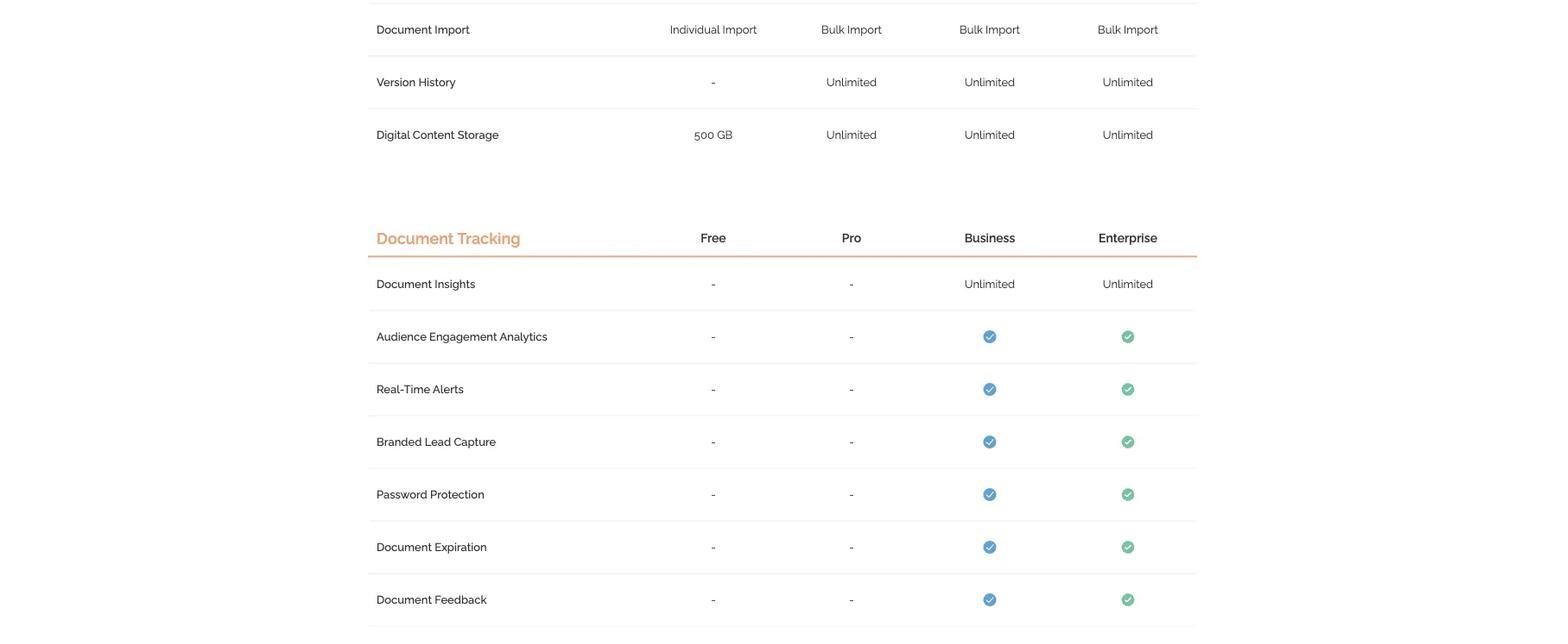 Task type: describe. For each thing, give the bounding box(es) containing it.
feedback
[[435, 595, 487, 608]]

3 bulk from the left
[[1098, 24, 1121, 37]]

500 gb
[[694, 129, 733, 142]]

real-time alerts
[[377, 384, 464, 397]]

storage
[[458, 129, 499, 142]]

capture
[[454, 437, 496, 450]]

insights
[[435, 279, 475, 292]]

real-
[[377, 384, 404, 397]]

enterprise
[[1099, 232, 1157, 246]]

audience engagement analytics
[[377, 331, 547, 344]]

pro
[[842, 232, 861, 246]]

1 bulk from the left
[[821, 24, 845, 37]]

5 import from the left
[[1124, 24, 1158, 37]]

1 bulk import from the left
[[821, 24, 882, 37]]

document tracking
[[377, 230, 520, 248]]

branded lead capture
[[377, 437, 496, 450]]

1 import from the left
[[435, 24, 470, 37]]

analytics
[[500, 331, 547, 344]]

expiration
[[435, 542, 487, 555]]

document expiration
[[377, 542, 487, 555]]

digital
[[377, 129, 410, 142]]

gb
[[717, 129, 733, 142]]

branded
[[377, 437, 422, 450]]

3 import from the left
[[847, 24, 882, 37]]

document for document tracking
[[377, 230, 454, 248]]

document import
[[377, 24, 470, 37]]

password
[[377, 489, 427, 502]]

individual
[[670, 24, 720, 37]]

history
[[418, 76, 456, 89]]



Task type: vqa. For each thing, say whether or not it's contained in the screenshot.
the Alerts
yes



Task type: locate. For each thing, give the bounding box(es) containing it.
1 horizontal spatial bulk
[[960, 24, 983, 37]]

document for document insights
[[377, 279, 432, 292]]

document left feedback at left bottom
[[377, 595, 432, 608]]

audience
[[377, 331, 427, 344]]

version
[[377, 76, 416, 89]]

bulk import
[[821, 24, 882, 37], [960, 24, 1020, 37], [1098, 24, 1158, 37]]

protection
[[430, 489, 484, 502]]

document
[[377, 24, 432, 37], [377, 230, 454, 248], [377, 279, 432, 292], [377, 542, 432, 555], [377, 595, 432, 608]]

version history
[[377, 76, 456, 89]]

0 horizontal spatial bulk import
[[821, 24, 882, 37]]

0 horizontal spatial bulk
[[821, 24, 845, 37]]

2 bulk from the left
[[960, 24, 983, 37]]

document feedback
[[377, 595, 487, 608]]

time
[[404, 384, 430, 397]]

document left insights
[[377, 279, 432, 292]]

free
[[701, 232, 726, 246]]

document up document insights
[[377, 230, 454, 248]]

unlimited
[[826, 76, 877, 89], [965, 76, 1015, 89], [1103, 76, 1153, 89], [826, 129, 877, 142], [965, 129, 1015, 142], [1103, 129, 1153, 142], [965, 279, 1015, 292], [1103, 279, 1153, 292]]

document down password
[[377, 542, 432, 555]]

5 document from the top
[[377, 595, 432, 608]]

engagement
[[429, 331, 497, 344]]

document insights
[[377, 279, 475, 292]]

3 document from the top
[[377, 279, 432, 292]]

4 document from the top
[[377, 542, 432, 555]]

2 horizontal spatial bulk import
[[1098, 24, 1158, 37]]

document for document import
[[377, 24, 432, 37]]

1 document from the top
[[377, 24, 432, 37]]

document up version
[[377, 24, 432, 37]]

4 import from the left
[[986, 24, 1020, 37]]

3 bulk import from the left
[[1098, 24, 1158, 37]]

content
[[413, 129, 455, 142]]

lead
[[425, 437, 451, 450]]

2 horizontal spatial bulk
[[1098, 24, 1121, 37]]

2 bulk import from the left
[[960, 24, 1020, 37]]

document for document expiration
[[377, 542, 432, 555]]

business
[[965, 232, 1015, 246]]

digital content storage
[[377, 129, 499, 142]]

password protection
[[377, 489, 484, 502]]

document for document feedback
[[377, 595, 432, 608]]

bulk
[[821, 24, 845, 37], [960, 24, 983, 37], [1098, 24, 1121, 37]]

2 document from the top
[[377, 230, 454, 248]]

alerts
[[433, 384, 464, 397]]

2 import from the left
[[722, 24, 757, 37]]

individual import
[[670, 24, 757, 37]]

1 horizontal spatial bulk import
[[960, 24, 1020, 37]]

import
[[435, 24, 470, 37], [722, 24, 757, 37], [847, 24, 882, 37], [986, 24, 1020, 37], [1124, 24, 1158, 37]]

-
[[711, 76, 716, 89], [711, 279, 716, 292], [849, 279, 854, 292], [711, 331, 716, 344], [849, 331, 854, 344], [711, 384, 716, 397], [849, 384, 854, 397], [711, 437, 716, 450], [849, 437, 854, 450], [711, 489, 716, 502], [849, 489, 854, 502], [711, 542, 716, 555], [849, 542, 854, 555], [711, 595, 716, 608], [849, 595, 854, 608]]

500
[[694, 129, 714, 142]]

tracking
[[457, 230, 520, 248]]



